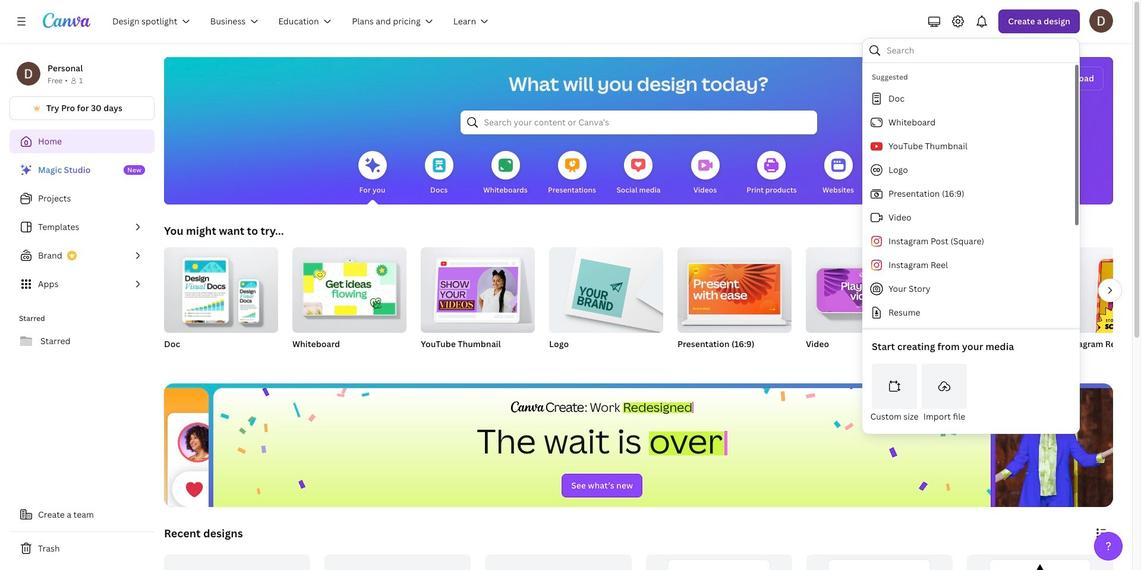 Task type: describe. For each thing, give the bounding box(es) containing it.
dirk hardpeck image
[[1090, 9, 1113, 33]]



Task type: locate. For each thing, give the bounding box(es) containing it.
Search search field
[[887, 39, 1072, 62], [484, 111, 793, 134]]

1 vertical spatial search search field
[[484, 111, 793, 134]]

0 vertical spatial search search field
[[887, 39, 1072, 62]]

None search field
[[460, 111, 817, 134]]

list
[[10, 158, 155, 296]]

1 horizontal spatial search search field
[[887, 39, 1072, 62]]

top level navigation element
[[105, 10, 501, 33]]

group
[[164, 247, 278, 365], [292, 247, 407, 365], [292, 247, 407, 333], [421, 247, 535, 365], [421, 247, 535, 333], [549, 247, 663, 365], [549, 247, 663, 333], [678, 247, 792, 365], [678, 247, 792, 333], [806, 247, 920, 365], [934, 247, 1049, 365], [1063, 247, 1141, 365], [325, 555, 471, 570], [485, 555, 632, 570], [646, 555, 792, 570], [806, 555, 953, 570], [967, 555, 1113, 570]]

0 horizontal spatial search search field
[[484, 111, 793, 134]]



Task type: vqa. For each thing, say whether or not it's contained in the screenshot.
Search search box
yes



